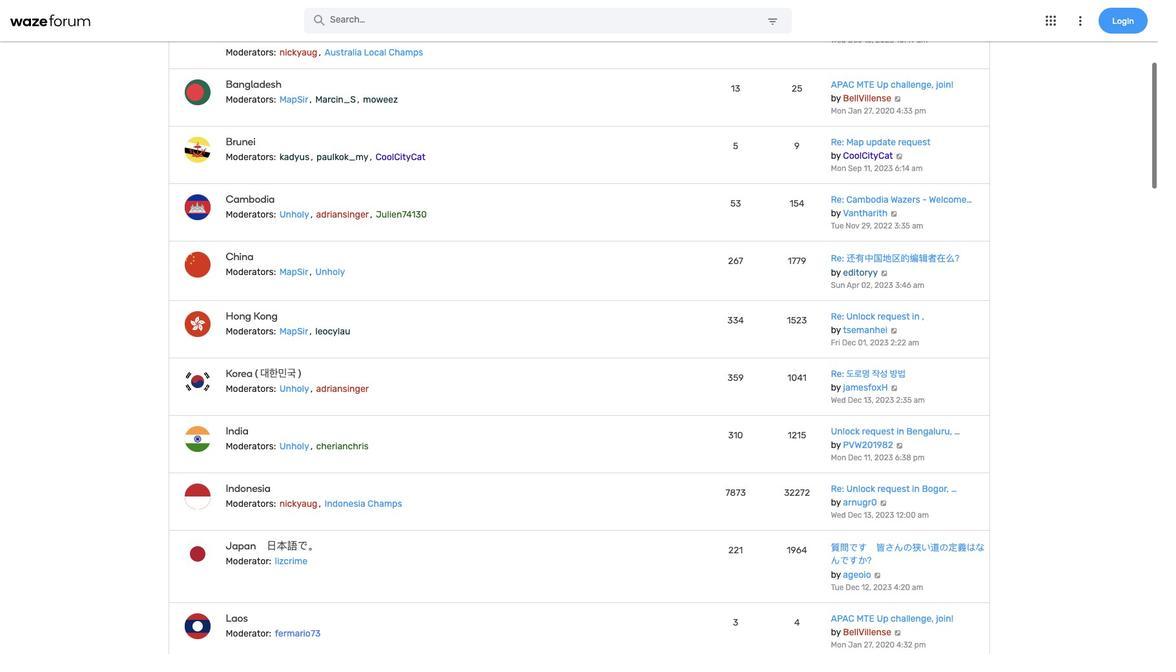Task type: vqa. For each thing, say whether or not it's contained in the screenshot.
Misplaced Ad Pins link
no



Task type: locate. For each thing, give the bounding box(es) containing it.
1 vertical spatial adriansinger link
[[315, 387, 370, 398]]

0 vertical spatial champs
[[389, 51, 423, 62]]

1 vertical spatial nickyaug
[[280, 502, 318, 513]]

0 vertical spatial adriansinger
[[316, 213, 369, 224]]

2 moderators: from the top
[[226, 98, 276, 109]]

by inside re: 도로명 작성 방법 by jamesfoxh
[[831, 386, 841, 397]]

indonesia down cherianchris
[[325, 502, 366, 513]]

dec for nickyaug
[[848, 515, 862, 524]]

mon
[[831, 110, 847, 119], [831, 168, 847, 177], [831, 457, 847, 466], [831, 645, 847, 654]]

1 mon from the top
[[831, 110, 847, 119]]

julien74130
[[376, 213, 427, 224]]

2 vertical spatial unlock
[[847, 487, 876, 498]]

dec down the jamesfoxh
[[848, 400, 862, 409]]

11, for brunei
[[864, 168, 873, 177]]

1 no unread posts image from the top
[[184, 255, 210, 281]]

27, left '4:32'
[[864, 645, 874, 654]]

re: left 도로명
[[831, 372, 845, 383]]

0 vertical spatial challenge,
[[891, 83, 934, 94]]

2 27, from the top
[[864, 645, 874, 654]]

champs down indonesia link
[[368, 502, 402, 513]]

mte for laos
[[857, 617, 875, 628]]

12:00
[[896, 515, 916, 524]]

nickyaug link for indonesia
[[278, 502, 319, 513]]

view the latest post image for indonesia
[[880, 504, 888, 510]]

moderators: down india
[[226, 445, 276, 456]]

2 nickyaug link from the top
[[278, 502, 319, 513]]

unholy up china moderators: mapsir , unholy
[[280, 213, 309, 224]]

1 vertical spatial 2020
[[876, 645, 895, 654]]

… right bengaluru,
[[955, 430, 960, 441]]

5 no unread posts image from the top
[[184, 372, 210, 398]]

re: inside 're: unlock request in , by tsemanhei'
[[831, 315, 845, 326]]

coolcitycat down brunei link
[[376, 155, 426, 166]]

1 bellvillense from the top
[[843, 97, 892, 108]]

2023 left 2:35
[[876, 400, 895, 409]]

jan left '4:32'
[[849, 645, 862, 654]]

2023 left 10:47
[[876, 39, 895, 48]]

6 re: from the top
[[831, 487, 845, 498]]

vantharith link
[[843, 212, 888, 223]]

view the latest post image for bangladesh
[[894, 99, 902, 106]]

re: inside re: 还有中国地区的编辑者在么？ by editoryy
[[831, 257, 845, 268]]

kadyus link
[[278, 155, 311, 166]]

2020 for laos
[[876, 645, 895, 654]]

by up fri on the right bottom
[[831, 329, 841, 340]]

no unread posts image for china
[[184, 255, 210, 281]]

champs inside 'indonesia moderators: nickyaug , indonesia champs'
[[368, 502, 402, 513]]

0 vertical spatial apac mte up challenge, join! link
[[831, 83, 954, 94]]

1 horizontal spatial indonesia
[[325, 502, 366, 513]]

1 vertical spatial wed
[[831, 400, 846, 409]]

re: for nickyaug
[[831, 487, 845, 498]]

nickyaug link
[[278, 51, 319, 62], [278, 502, 319, 513]]

moderator: inside "laos moderator: fermario73"
[[226, 632, 271, 643]]

unlock inside unlock request in bengaluru, … by pvw201982
[[831, 430, 860, 441]]

6:38
[[895, 457, 912, 466]]

champs for moderators:
[[389, 51, 423, 62]]

unholy down )
[[280, 387, 309, 398]]

3 mon from the top
[[831, 457, 847, 466]]

0 vertical spatial nickyaug link
[[278, 51, 319, 62]]

27,
[[864, 110, 874, 119], [864, 645, 874, 654]]

9
[[795, 144, 800, 155]]

adriansinger inside cambodia moderators: unholy , adriansinger , julien74130
[[316, 213, 369, 224]]

2 vertical spatial in
[[912, 487, 920, 498]]

2 adriansinger from the top
[[316, 387, 369, 398]]

re:
[[831, 140, 845, 151], [831, 198, 845, 209], [831, 257, 845, 268], [831, 315, 845, 326], [831, 372, 845, 383], [831, 487, 845, 498]]

2 up from the top
[[877, 617, 889, 628]]

2 apac from the top
[[831, 617, 855, 628]]

1 apac mte up challenge, join! link from the top
[[831, 83, 954, 94]]

53
[[731, 202, 741, 213]]

unholy up leocylau link
[[315, 270, 345, 281]]

8 moderators: from the top
[[226, 445, 276, 456]]

4 moderators: from the top
[[226, 213, 276, 224]]

moderator:
[[226, 560, 271, 571], [226, 632, 271, 643]]

pm right 6:38
[[914, 457, 925, 466]]

bangladesh
[[226, 82, 282, 94]]

am for kadyus
[[912, 168, 923, 177]]

3 mapsir from the top
[[280, 330, 308, 341]]

arnugr0
[[843, 501, 877, 512]]

mapsir link left 'leocylau'
[[278, 330, 310, 341]]

0 vertical spatial tue
[[831, 225, 844, 234]]

unholy link down )
[[278, 387, 311, 398]]

pm for bangladesh
[[915, 110, 927, 119]]

am for nickyaug
[[918, 515, 929, 524]]

unlock inside re: unlock request in bogor, … by arnugr0
[[847, 487, 876, 498]]

, inside the "india moderators: unholy , cherianchris"
[[311, 445, 313, 456]]

view the latest post image up "2:22"
[[890, 331, 899, 338]]

3 no unread posts image from the top
[[184, 487, 210, 513]]

up up mon jan 27, 2020 4:33 pm
[[877, 83, 889, 94]]

1 moderator: from the top
[[226, 560, 271, 571]]

2020
[[876, 110, 895, 119], [876, 645, 895, 654]]

by inside re: map update request by coolcitycat
[[831, 154, 841, 165]]

moweez link
[[362, 98, 399, 109]]

0 vertical spatial nickyaug
[[280, 51, 318, 62]]

in up 6:38
[[897, 430, 905, 441]]

unholy link up china moderators: mapsir , unholy
[[278, 213, 311, 224]]

1964
[[787, 549, 808, 560]]

2 vertical spatial wed
[[831, 515, 846, 524]]

29,
[[862, 225, 872, 234]]

re: inside re: 도로명 작성 방법 by jamesfoxh
[[831, 372, 845, 383]]

154
[[790, 202, 805, 213]]

mapsir link up hong kong moderators: mapsir , leocylau on the left
[[278, 270, 310, 281]]

view the latest post image up the sun apr 02, 2023 3:46 am
[[881, 274, 889, 280]]

7 moderators: from the top
[[226, 387, 276, 398]]

moderators: up china
[[226, 213, 276, 224]]

moderators: down the brunei
[[226, 155, 276, 166]]

moderator: for japan　日本語で。
[[226, 560, 271, 571]]

unlock up pvw201982
[[831, 430, 860, 441]]

0 vertical spatial jan
[[849, 110, 862, 119]]

1 mapsir link from the top
[[278, 98, 310, 109]]

brunei moderators: kadyus , paulkok_my , coolcitycat
[[226, 139, 426, 166]]

join!
[[936, 83, 954, 94], [936, 617, 954, 628]]

4 by from the top
[[831, 271, 841, 282]]

2023 for kadyus
[[875, 168, 893, 177]]

dec down arnugr0 link
[[848, 515, 862, 524]]

request up 12:00
[[878, 487, 910, 498]]

1 apac from the top
[[831, 83, 855, 94]]

view the latest post image up 3:35
[[890, 214, 899, 221]]

by inside unlock request in bengaluru, … by pvw201982
[[831, 444, 841, 455]]

1 vertical spatial adriansinger
[[316, 387, 369, 398]]

2020 left 4:33 at the right top
[[876, 110, 895, 119]]

editoryy
[[843, 271, 878, 282]]

apac mte up challenge, join! link up '4:32'
[[831, 617, 954, 628]]

9 moderators: from the top
[[226, 502, 276, 513]]

2023 for lizcrime
[[874, 587, 892, 596]]

1 vertical spatial nickyaug link
[[278, 502, 319, 513]]

mapsir inside 'bangladesh moderators: mapsir , marcin_s , moweez'
[[280, 98, 308, 109]]

0 vertical spatial unlock
[[847, 315, 876, 326]]

wazers
[[891, 198, 921, 209]]

apac mte up challenge, join! link
[[831, 83, 954, 94], [831, 617, 954, 628]]

indonesia link
[[226, 486, 599, 498]]

2 bellvillense from the top
[[843, 631, 892, 642]]

moderators: for bangladesh
[[226, 98, 276, 109]]

challenge, for laos
[[891, 617, 934, 628]]

moderator: inside "japan　日本語で。 moderator: lizcrime"
[[226, 560, 271, 571]]

0 vertical spatial 13,
[[864, 39, 874, 48]]

1 no unread posts image from the top
[[184, 83, 210, 109]]

7 by from the top
[[831, 444, 841, 455]]

2 no unread posts image from the top
[[184, 430, 210, 456]]

bellvillense link up mon jan 27, 2020 4:32 pm
[[843, 631, 892, 642]]

moderators: inside china moderators: mapsir , unholy
[[226, 270, 276, 281]]

2 nickyaug from the top
[[280, 502, 318, 513]]

5 no unread posts image from the top
[[184, 617, 210, 643]]

...
[[355, 31, 360, 38]]

1 nickyaug link from the top
[[278, 51, 319, 62]]

am right 3:35
[[913, 225, 924, 234]]

view the latest post image for hong kong
[[890, 331, 899, 338]]

moderators: inside hong kong moderators: mapsir , leocylau
[[226, 330, 276, 341]]

view the latest post image up 6:38
[[896, 446, 904, 453]]

1 vertical spatial jan
[[849, 645, 862, 654]]

0 vertical spatial bellvillense
[[843, 97, 892, 108]]

2 challenge, from the top
[[891, 617, 934, 628]]

4:32
[[897, 645, 913, 654]]

0 vertical spatial mte
[[857, 83, 875, 94]]

fermario73
[[275, 632, 321, 643]]

dec down ageoio link
[[846, 587, 860, 596]]

india link
[[226, 429, 599, 441]]

4:33
[[897, 110, 913, 119]]

0 vertical spatial up
[[877, 83, 889, 94]]

by inside 質問です　皆さんの狭い道の定義はな んですか？ by ageoio
[[831, 573, 841, 584]]

coolcitycat inside brunei moderators: kadyus , paulkok_my , coolcitycat
[[376, 155, 426, 166]]

359
[[728, 376, 744, 387]]

re: inside re: cambodia wazers - welcome… by vantharith
[[831, 198, 845, 209]]

1215
[[788, 434, 807, 445]]

am for lizcrime
[[912, 587, 924, 596]]

5
[[733, 144, 739, 155]]

0 vertical spatial in
[[912, 315, 920, 326]]

apac mte up challenge, join! by bellvillense up '4:32'
[[831, 617, 954, 642]]

1 wed from the top
[[831, 39, 846, 48]]

no unread posts image for laos
[[184, 617, 210, 643]]

re: unlock request in , link
[[831, 315, 925, 326]]

mte up mon jan 27, 2020 4:32 pm
[[857, 617, 875, 628]]

moderators:
[[226, 51, 276, 62], [226, 98, 276, 109], [226, 155, 276, 166], [226, 213, 276, 224], [226, 270, 276, 281], [226, 330, 276, 341], [226, 387, 276, 398], [226, 445, 276, 456], [226, 502, 276, 513]]

5 re: from the top
[[831, 372, 845, 383]]

2 no unread posts image from the top
[[184, 140, 210, 166]]

1 vertical spatial moderator:
[[226, 632, 271, 643]]

by up sun
[[831, 271, 841, 282]]

unholy
[[280, 213, 309, 224], [315, 270, 345, 281], [280, 387, 309, 398], [280, 445, 309, 456]]

request inside 're: unlock request in , by tsemanhei'
[[878, 315, 910, 326]]

1 mte from the top
[[857, 83, 875, 94]]

1 horizontal spatial coolcitycat
[[843, 154, 893, 165]]

1 vertical spatial apac
[[831, 617, 855, 628]]

no unread posts image for korea
[[184, 372, 210, 398]]

27, for bangladesh
[[864, 110, 874, 119]]

unlock request in bengaluru, … link
[[831, 430, 960, 441]]

apac
[[831, 83, 855, 94], [831, 617, 855, 628]]

2 jan from the top
[[849, 645, 862, 654]]

request inside unlock request in bengaluru, … by pvw201982
[[862, 430, 895, 441]]

2 vertical spatial 13,
[[864, 515, 874, 524]]

0 vertical spatial mapsir
[[280, 98, 308, 109]]

mte
[[857, 83, 875, 94], [857, 617, 875, 628]]

11, down pvw201982
[[864, 457, 873, 466]]

pm
[[915, 110, 927, 119], [914, 457, 925, 466], [915, 645, 926, 654]]

view the latest post image for laos
[[894, 634, 902, 640]]

0 vertical spatial …
[[955, 430, 960, 441]]

view the latest post image
[[894, 99, 902, 106], [890, 331, 899, 338], [874, 576, 882, 582], [894, 634, 902, 640]]

1 vertical spatial mapsir
[[280, 270, 308, 281]]

unholy link for india
[[278, 445, 311, 456]]

challenge, up '4:32'
[[891, 617, 934, 628]]

moderators: down bangladesh
[[226, 98, 276, 109]]

unlock up arnugr0 link
[[847, 487, 876, 498]]

view the latest post image up "tue dec 12, 2023 4:20 am"
[[874, 576, 882, 582]]

by left vantharith link
[[831, 212, 841, 223]]

julien74130 link
[[375, 213, 428, 224]]

mapsir link for hong kong
[[278, 330, 310, 341]]

view the latest post image up 4:33 at the right top
[[894, 99, 902, 106]]

1 vertical spatial mapsir link
[[278, 270, 310, 281]]

3 13, from the top
[[864, 515, 874, 524]]

adriansinger link for ,
[[315, 213, 370, 224]]

re: for moderators:
[[831, 315, 845, 326]]

coolcitycat link down brunei link
[[374, 155, 427, 166]]

nickyaug inside 'indonesia moderators: nickyaug , indonesia champs'
[[280, 502, 318, 513]]

adriansinger link down paulkok_my link
[[315, 213, 370, 224]]

1 tue from the top
[[831, 225, 844, 234]]

moderators: inside the "india moderators: unholy , cherianchris"
[[226, 445, 276, 456]]

no unread posts image for cambodia
[[184, 198, 210, 224]]

2 adriansinger link from the top
[[315, 387, 370, 398]]

re: up arnugr0 link
[[831, 487, 845, 498]]

1 jan from the top
[[849, 110, 862, 119]]

0 vertical spatial pm
[[915, 110, 927, 119]]

re: inside re: map update request by coolcitycat
[[831, 140, 845, 151]]

4 mon from the top
[[831, 645, 847, 654]]

2023 for mapsir
[[875, 285, 894, 294]]

3 by from the top
[[831, 212, 841, 223]]

adriansinger link for )
[[315, 387, 370, 398]]

1 vertical spatial apac mte up challenge, join! by bellvillense
[[831, 617, 954, 642]]

unholy link for cambodia
[[278, 213, 311, 224]]

, inside china moderators: mapsir , unholy
[[310, 270, 312, 281]]

mapsir link for bangladesh
[[278, 98, 310, 109]]

3 mapsir link from the top
[[278, 330, 310, 341]]

wed dec 13, 2023 12:00 am
[[831, 515, 929, 524]]

moderators: up bangladesh
[[226, 51, 276, 62]]

2 apac mte up challenge, join! link from the top
[[831, 617, 954, 628]]

1041
[[788, 376, 807, 387]]

… right bogor,
[[952, 487, 957, 498]]

1 27, from the top
[[864, 110, 874, 119]]

hong
[[226, 314, 251, 326]]

4 no unread posts image from the top
[[184, 315, 210, 341]]

re: for mapsir
[[831, 257, 845, 268]]

27, up the 're: map update request' link on the top right of the page
[[864, 110, 874, 119]]

2 vertical spatial pm
[[915, 645, 926, 654]]

mapsir inside china moderators: mapsir , unholy
[[280, 270, 308, 281]]

no unread posts image for brunei
[[184, 140, 210, 166]]

up
[[877, 83, 889, 94], [877, 617, 889, 628]]

by left arnugr0
[[831, 501, 841, 512]]

2 wed from the top
[[831, 400, 846, 409]]

coolcitycat up mon sep 11, 2023 6:14 am
[[843, 154, 893, 165]]

2 13, from the top
[[864, 400, 874, 409]]

2 vertical spatial mapsir link
[[278, 330, 310, 341]]

質問です　皆さんの狭い道の定義はな んですか？ by ageoio
[[831, 546, 985, 584]]

6 moderators: from the top
[[226, 330, 276, 341]]

re: up vantharith link
[[831, 198, 845, 209]]

0 vertical spatial 27,
[[864, 110, 874, 119]]

1 adriansinger link from the top
[[315, 213, 370, 224]]

re: inside re: unlock request in bogor, … by arnugr0
[[831, 487, 845, 498]]

2 11, from the top
[[864, 457, 873, 466]]

pm right 4:33 at the right top
[[915, 110, 927, 119]]

wed for ,
[[831, 515, 846, 524]]

5 by from the top
[[831, 329, 841, 340]]

by left the jamesfoxh
[[831, 386, 841, 397]]

1 vertical spatial 27,
[[864, 645, 874, 654]]

3 re: from the top
[[831, 257, 845, 268]]

unlock
[[847, 315, 876, 326], [831, 430, 860, 441], [847, 487, 876, 498]]

2 by from the top
[[831, 154, 841, 165]]

apac mte up challenge, join! link up 4:33 at the right top
[[831, 83, 954, 94]]

mte up mon jan 27, 2020 4:33 pm
[[857, 83, 875, 94]]

join! for bangladesh
[[936, 83, 954, 94]]

up for bangladesh
[[877, 83, 889, 94]]

mapsir inside hong kong moderators: mapsir , leocylau
[[280, 330, 308, 341]]

in left bogor,
[[912, 487, 920, 498]]

brunei link
[[226, 139, 599, 151]]

13, left 10:47
[[864, 39, 874, 48]]

0 vertical spatial adriansinger link
[[315, 213, 370, 224]]

1 vertical spatial unlock
[[831, 430, 860, 441]]

unholy link left "cherianchris" link
[[278, 445, 311, 456]]

no unread posts image
[[184, 83, 210, 109], [184, 140, 210, 166], [184, 198, 210, 224], [184, 315, 210, 341], [184, 372, 210, 398]]

ageoio
[[843, 573, 872, 584]]

moderators: inside brunei moderators: kadyus , paulkok_my , coolcitycat
[[226, 155, 276, 166]]

2 join! from the top
[[936, 617, 954, 628]]

apac for bangladesh
[[831, 83, 855, 94]]

moderator: down laos
[[226, 632, 271, 643]]

0 vertical spatial join!
[[936, 83, 954, 94]]

10:47
[[896, 39, 915, 48]]

0 vertical spatial bellvillense link
[[843, 97, 892, 108]]

1 nickyaug from the top
[[280, 51, 318, 62]]

2023 for 대한민국
[[876, 400, 895, 409]]

challenge, for bangladesh
[[891, 83, 934, 94]]

1 challenge, from the top
[[891, 83, 934, 94]]

by right 9
[[831, 154, 841, 165]]

1 moderators: from the top
[[226, 51, 276, 62]]

1 join! from the top
[[936, 83, 954, 94]]

2023 right 12,
[[874, 587, 892, 596]]

1 vertical spatial up
[[877, 617, 889, 628]]

0 horizontal spatial coolcitycat
[[376, 155, 426, 166]]

fri
[[831, 342, 841, 351]]

coolcitycat link up mon sep 11, 2023 6:14 am
[[843, 154, 893, 165]]

29334
[[784, 16, 811, 27]]

13, down arnugr0 link
[[864, 515, 874, 524]]

adriansinger link up cherianchris
[[315, 387, 370, 398]]

0 vertical spatial 2020
[[876, 110, 895, 119]]

nickyaug up japan　日本語で。
[[280, 502, 318, 513]]

1 vertical spatial 13,
[[864, 400, 874, 409]]

jamesfoxh link
[[843, 386, 888, 397]]

no unread posts image for indonesia
[[184, 487, 210, 513]]

bellvillense up mon jan 27, 2020 4:33 pm
[[843, 97, 892, 108]]

am
[[917, 39, 928, 48], [912, 168, 923, 177], [913, 225, 924, 234], [914, 285, 925, 294], [909, 342, 920, 351], [914, 400, 925, 409], [918, 515, 929, 524], [912, 587, 924, 596]]

1 horizontal spatial cambodia
[[847, 198, 889, 209]]

in inside re: unlock request in bogor, … by arnugr0
[[912, 487, 920, 498]]

2 re: from the top
[[831, 198, 845, 209]]

1 apac mte up challenge, join! by bellvillense from the top
[[831, 83, 954, 108]]

view the latest post image up '4:32'
[[894, 634, 902, 640]]

4 no unread posts image from the top
[[184, 545, 210, 571]]

re: 도로명 작성 방법 by jamesfoxh
[[831, 372, 906, 397]]

2 tue from the top
[[831, 587, 844, 596]]

1 vertical spatial apac mte up challenge, join! link
[[831, 617, 954, 628]]

3 no unread posts image from the top
[[184, 198, 210, 224]]

質問です　皆さんの狭い道の定義はな んですか？ link
[[831, 545, 990, 571]]

mapsir left marcin_s
[[280, 98, 308, 109]]

1 vertical spatial champs
[[368, 502, 402, 513]]

request up "2:22"
[[878, 315, 910, 326]]

https://storage.googleapis.com/wazeoped ... /e6/au.png
[[226, 31, 396, 38]]

in inside 're: unlock request in , by tsemanhei'
[[912, 315, 920, 326]]

no unread posts image for india
[[184, 430, 210, 456]]

by left pvw201982 link
[[831, 444, 841, 455]]

tue for cambodia
[[831, 225, 844, 234]]

2023 right 02,
[[875, 285, 894, 294]]

re: unlock request in , by tsemanhei
[[831, 315, 925, 340]]

pm for laos
[[915, 645, 926, 654]]

apac up mon jan 27, 2020 4:32 pm
[[831, 617, 855, 628]]

pm right '4:32'
[[915, 645, 926, 654]]

dec left 10:47
[[848, 39, 862, 48]]

1 vertical spatial 11,
[[864, 457, 873, 466]]

3 moderators: from the top
[[226, 155, 276, 166]]

cambodia down the brunei
[[226, 197, 275, 209]]

cambodia inside re: cambodia wazers - welcome… by vantharith
[[847, 198, 889, 209]]

1 vertical spatial bellvillense link
[[843, 631, 892, 642]]

no unread posts image for hong
[[184, 315, 210, 341]]

bellvillense link
[[843, 97, 892, 108], [843, 631, 892, 642]]

re: map update request link
[[831, 140, 931, 151]]

am for 대한민국
[[914, 400, 925, 409]]

1 up from the top
[[877, 83, 889, 94]]

2 2020 from the top
[[876, 645, 895, 654]]

moderators: for india
[[226, 445, 276, 456]]

no unread posts image
[[184, 255, 210, 281], [184, 430, 210, 456], [184, 487, 210, 513], [184, 545, 210, 571], [184, 617, 210, 643]]

0 vertical spatial apac mte up challenge, join! by bellvillense
[[831, 83, 954, 108]]

1 2020 from the top
[[876, 110, 895, 119]]

bellvillense link up mon jan 27, 2020 4:33 pm
[[843, 97, 892, 108]]

2023 left the 6:14
[[875, 168, 893, 177]]

1 vertical spatial mte
[[857, 617, 875, 628]]

challenge, up 4:33 at the right top
[[891, 83, 934, 94]]

mapsir up hong kong moderators: mapsir , leocylau on the left
[[280, 270, 308, 281]]

2 moderator: from the top
[[226, 632, 271, 643]]

2 vertical spatial mapsir
[[280, 330, 308, 341]]

mapsir
[[280, 98, 308, 109], [280, 270, 308, 281], [280, 330, 308, 341]]

moderators: inside 'indonesia moderators: nickyaug , indonesia champs'
[[226, 502, 276, 513]]

0 horizontal spatial indonesia
[[226, 486, 271, 498]]

unholy link
[[278, 213, 311, 224], [314, 270, 346, 281], [278, 387, 311, 398], [278, 445, 311, 456]]

1 adriansinger from the top
[[316, 213, 369, 224]]

2020 left '4:32'
[[876, 645, 895, 654]]

adriansinger inside korea ( 대한민국 ) moderators: unholy , adriansinger
[[316, 387, 369, 398]]

up up mon jan 27, 2020 4:32 pm
[[877, 617, 889, 628]]

9 by from the top
[[831, 573, 841, 584]]

moderators: inside 'bangladesh moderators: mapsir , marcin_s , moweez'
[[226, 98, 276, 109]]

)
[[298, 371, 301, 383]]

unholy left "cherianchris" link
[[280, 445, 309, 456]]

moderator: down japan　日本語で。
[[226, 560, 271, 571]]

in for moderators:
[[912, 487, 920, 498]]

1 vertical spatial join!
[[936, 617, 954, 628]]

5 moderators: from the top
[[226, 270, 276, 281]]

view the latest post image
[[896, 157, 904, 163], [890, 214, 899, 221], [881, 274, 889, 280], [891, 389, 899, 395], [896, 446, 904, 453], [880, 504, 888, 510]]

adriansinger
[[316, 213, 369, 224], [316, 387, 369, 398]]

1 vertical spatial tue
[[831, 587, 844, 596]]

1 vertical spatial pm
[[914, 457, 925, 466]]

1 re: from the top
[[831, 140, 845, 151]]

indonesia down india
[[226, 486, 271, 498]]

2 mon from the top
[[831, 168, 847, 177]]

0 vertical spatial 11,
[[864, 168, 873, 177]]

, inside 're: unlock request in , by tsemanhei'
[[922, 315, 925, 326]]

wed
[[831, 39, 846, 48], [831, 400, 846, 409], [831, 515, 846, 524]]

view the latest post image down 방법
[[891, 389, 899, 395]]

, inside 'indonesia moderators: nickyaug , indonesia champs'
[[319, 502, 321, 513]]

ageoio link
[[843, 573, 872, 584]]

1 vertical spatial in
[[897, 430, 905, 441]]

view the latest post image for korea ( 대한민국 )
[[891, 389, 899, 395]]

2 mte from the top
[[857, 617, 875, 628]]

am right 12:00
[[918, 515, 929, 524]]

re: up sun
[[831, 257, 845, 268]]

re: for 대한민국
[[831, 372, 845, 383]]

1 11, from the top
[[864, 168, 873, 177]]

tue nov 29, 2022 3:35 am
[[831, 225, 924, 234]]

pvw201982
[[843, 444, 894, 455]]

0 vertical spatial indonesia
[[226, 486, 271, 498]]

bellvillense link for laos
[[843, 631, 892, 642]]

0 vertical spatial mapsir link
[[278, 98, 310, 109]]

moderators: inside cambodia moderators: unholy , adriansinger , julien74130
[[226, 213, 276, 224]]

moderators: down hong
[[226, 330, 276, 341]]

moderators: down china
[[226, 270, 276, 281]]

0 horizontal spatial cambodia
[[226, 197, 275, 209]]

2 mapsir link from the top
[[278, 270, 310, 281]]

1 vertical spatial indonesia
[[325, 502, 366, 513]]

paulkok_my
[[317, 155, 369, 166]]

am right "2:22"
[[909, 342, 920, 351]]

unholy inside cambodia moderators: unholy , adriansinger , julien74130
[[280, 213, 309, 224]]

0 vertical spatial wed
[[831, 39, 846, 48]]

1 bellvillense link from the top
[[843, 97, 892, 108]]

wed for )
[[831, 400, 846, 409]]

in for kong
[[912, 315, 920, 326]]

1 vertical spatial challenge,
[[891, 617, 934, 628]]

11, for india
[[864, 457, 873, 466]]

cambodia
[[226, 197, 275, 209], [847, 198, 889, 209]]

tue
[[831, 225, 844, 234], [831, 587, 844, 596]]

0 vertical spatial apac
[[831, 83, 855, 94]]

0 vertical spatial moderator:
[[226, 560, 271, 571]]

4 re: from the top
[[831, 315, 845, 326]]

8 by from the top
[[831, 501, 841, 512]]

11, right sep
[[864, 168, 873, 177]]

apac mte up challenge, join! by bellvillense
[[831, 83, 954, 108], [831, 617, 954, 642]]

china link
[[226, 254, 599, 266]]

mon for brunei
[[831, 168, 847, 177]]

267
[[728, 259, 744, 270]]

0 horizontal spatial coolcitycat link
[[374, 155, 427, 166]]

view the latest post image for cambodia
[[890, 214, 899, 221]]

1 vertical spatial bellvillense
[[843, 631, 892, 642]]

by right '4' at the right of page
[[831, 631, 841, 642]]

adriansinger up cherianchris
[[316, 387, 369, 398]]

unlock inside 're: unlock request in , by tsemanhei'
[[847, 315, 876, 326]]

re: for unholy
[[831, 198, 845, 209]]

2 bellvillense link from the top
[[843, 631, 892, 642]]

3 wed from the top
[[831, 515, 846, 524]]

1 vertical spatial …
[[952, 487, 957, 498]]

6 by from the top
[[831, 386, 841, 397]]

1 mapsir from the top
[[280, 98, 308, 109]]

tue down ageoio link
[[831, 587, 844, 596]]

nickyaug link down https://storage.googleapis.com/wazeoped
[[278, 51, 319, 62]]

coolcitycat
[[843, 154, 893, 165], [376, 155, 426, 166]]

re: left the map
[[831, 140, 845, 151]]

view the latest post image for japan　日本語で。
[[874, 576, 882, 582]]

moderators: for cambodia
[[226, 213, 276, 224]]

2 mapsir from the top
[[280, 270, 308, 281]]

2 apac mte up challenge, join! by bellvillense from the top
[[831, 617, 954, 642]]



Task type: describe. For each thing, give the bounding box(es) containing it.
还有中国地区的编辑者在么？
[[847, 257, 964, 268]]

mon for bangladesh
[[831, 110, 847, 119]]

re: for kadyus
[[831, 140, 845, 151]]

bogor,
[[922, 487, 949, 498]]

cambodia link
[[226, 197, 599, 209]]

am for mapsir
[[914, 285, 925, 294]]

mapsir for china
[[280, 270, 308, 281]]

1 13, from the top
[[864, 39, 874, 48]]

australia local champs link
[[323, 51, 425, 62]]

no unread posts image for bangladesh
[[184, 83, 210, 109]]

01,
[[858, 342, 869, 351]]

fri dec 01, 2023 2:22 am
[[831, 342, 920, 351]]

by inside re: cambodia wazers - welcome… by vantharith
[[831, 212, 841, 223]]

… inside re: unlock request in bogor, … by arnugr0
[[952, 487, 957, 498]]

dec for moderators:
[[842, 342, 856, 351]]

hong kong link
[[226, 314, 599, 326]]

13
[[731, 87, 741, 98]]

mapsir link for china
[[278, 270, 310, 281]]

pm for india
[[914, 457, 925, 466]]

4:20
[[894, 587, 911, 596]]

1 horizontal spatial coolcitycat link
[[843, 154, 893, 165]]

am for moderators:
[[909, 342, 920, 351]]

12,
[[862, 587, 872, 596]]

cherianchris
[[316, 445, 369, 456]]

작성
[[872, 372, 888, 383]]

marcin_s
[[315, 98, 356, 109]]

1523
[[787, 319, 807, 330]]

unholy inside korea ( 대한민국 ) moderators: unholy , adriansinger
[[280, 387, 309, 398]]

update
[[867, 140, 896, 151]]

request inside re: map update request by coolcitycat
[[899, 140, 931, 151]]

mon jan 27, 2020 4:32 pm
[[831, 645, 926, 654]]

vantharith
[[843, 212, 888, 223]]

japan　日本語で。
[[226, 544, 318, 556]]

1 by from the top
[[831, 97, 841, 108]]

welcome…
[[929, 198, 973, 209]]

apac for laos
[[831, 617, 855, 628]]

13, for )
[[864, 400, 874, 409]]

fermario73 link
[[274, 632, 322, 643]]

tsemanhei link
[[843, 329, 888, 340]]

re: cambodia wazers - welcome… link
[[831, 198, 973, 209]]

re: 还有中国地区的编辑者在么？ by editoryy
[[831, 257, 964, 282]]

moderators: inside korea ( 대한민국 ) moderators: unholy , adriansinger
[[226, 387, 276, 398]]

apac mte up challenge, join! by bellvillense for bangladesh
[[831, 83, 954, 108]]

(
[[255, 371, 258, 383]]

apac mte up challenge, join! link for bangladesh
[[831, 83, 954, 94]]

tue dec 12, 2023 4:20 am
[[831, 587, 924, 596]]

re: cambodia wazers - welcome… by vantharith
[[831, 198, 973, 223]]

laos
[[226, 616, 248, 628]]

apac mte up challenge, join! by bellvillense for laos
[[831, 617, 954, 642]]

, inside korea ( 대한민국 ) moderators: unholy , adriansinger
[[311, 387, 313, 398]]

2020 for bangladesh
[[876, 110, 895, 119]]

대한민국
[[260, 371, 296, 383]]

jan for laos
[[849, 645, 862, 654]]

mon dec 11, 2023 6:38 pm
[[831, 457, 925, 466]]

editoryy link
[[843, 271, 878, 282]]

bengaluru,
[[907, 430, 953, 441]]

/e6/au.png
[[361, 31, 396, 38]]

unholy inside china moderators: mapsir , unholy
[[315, 270, 345, 281]]

kadyus
[[280, 155, 310, 166]]

bellvillense for laos
[[843, 631, 892, 642]]

moderators: for brunei
[[226, 155, 276, 166]]

cambodia inside cambodia moderators: unholy , adriansinger , julien74130
[[226, 197, 275, 209]]

kong
[[254, 314, 278, 326]]

334
[[728, 319, 744, 330]]

up for laos
[[877, 617, 889, 628]]

6:14
[[895, 168, 910, 177]]

7873
[[726, 491, 746, 502]]

korea
[[226, 371, 253, 383]]

27, for laos
[[864, 645, 874, 654]]

moderator: for laos
[[226, 632, 271, 643]]

re: map update request by coolcitycat
[[831, 140, 931, 165]]

3:46
[[896, 285, 912, 294]]

view the latest post image for india
[[896, 446, 904, 453]]

marcin_s link
[[314, 98, 357, 109]]

apr
[[847, 285, 860, 294]]

-
[[923, 198, 927, 209]]

2023 for moderators:
[[870, 342, 889, 351]]

bellvillense for bangladesh
[[843, 97, 892, 108]]

wed dec 13, 2023 10:47 am
[[831, 39, 928, 48]]

tue for japan　日本語で。
[[831, 587, 844, 596]]

champs for indonesia
[[368, 502, 402, 513]]

dec for lizcrime
[[846, 587, 860, 596]]

re: 还有中国地区的编辑者在么？ link
[[831, 255, 964, 268]]

local
[[364, 51, 387, 62]]

10 by from the top
[[831, 631, 841, 642]]

am right 10:47
[[917, 39, 928, 48]]

도로명
[[847, 372, 870, 383]]

moderators: nickyaug , australia local champs
[[226, 51, 423, 62]]

unlock for moderators:
[[847, 487, 876, 498]]

moderators: for indonesia
[[226, 502, 276, 513]]

unholy link up leocylau link
[[314, 270, 346, 281]]

13, for ,
[[864, 515, 874, 524]]

, inside hong kong moderators: mapsir , leocylau
[[310, 330, 312, 341]]

join! for laos
[[936, 617, 954, 628]]

view the latest post image for china
[[881, 274, 889, 280]]

unlock request in bengaluru, … by pvw201982
[[831, 430, 960, 455]]

unlock for kong
[[847, 315, 876, 326]]

japan　日本語で。 link
[[226, 544, 599, 556]]

korea ( 대한민국 ) link
[[226, 371, 599, 383]]

request inside re: unlock request in bogor, … by arnugr0
[[878, 487, 910, 498]]

moweez
[[363, 98, 398, 109]]

by inside re: unlock request in bogor, … by arnugr0
[[831, 501, 841, 512]]

cambodia moderators: unholy , adriansinger , julien74130
[[226, 197, 427, 224]]

moderators: for china
[[226, 270, 276, 281]]

dec for unholy
[[849, 457, 863, 466]]

by inside 're: unlock request in , by tsemanhei'
[[831, 329, 841, 340]]

mte for bangladesh
[[857, 83, 875, 94]]

sun apr 02, 2023 3:46 am
[[831, 285, 925, 294]]

… inside unlock request in bengaluru, … by pvw201982
[[955, 430, 960, 441]]

coolcitycat inside re: map update request by coolcitycat
[[843, 154, 893, 165]]

indonesia moderators: nickyaug , indonesia champs
[[226, 486, 402, 513]]

bellvillense link for bangladesh
[[843, 97, 892, 108]]

sep
[[849, 168, 862, 177]]

hong kong moderators: mapsir , leocylau
[[226, 314, 350, 341]]

4
[[795, 621, 800, 632]]

view the latest post image for brunei
[[896, 157, 904, 163]]

re: unlock request in bogor, … by arnugr0
[[831, 487, 957, 512]]

https://storage.googleapis.com/wazeoped ... /e6/au.png link
[[226, 28, 396, 41]]

2023 for unholy
[[875, 457, 894, 466]]

am for unholy
[[913, 225, 924, 234]]

32272
[[784, 491, 810, 502]]

jan for bangladesh
[[849, 110, 862, 119]]

mon sep 11, 2023 6:14 am
[[831, 168, 923, 177]]

unholy link for korea ( 대한민국 )
[[278, 387, 311, 398]]

2023 for nickyaug
[[876, 515, 895, 524]]

bangladesh moderators: mapsir , marcin_s , moweez
[[226, 82, 398, 109]]

by inside re: 还有中国地区的编辑者在么？ by editoryy
[[831, 271, 841, 282]]

india
[[226, 429, 249, 441]]

2:35
[[896, 400, 912, 409]]

mapsir for bangladesh
[[280, 98, 308, 109]]

in inside unlock request in bengaluru, … by pvw201982
[[897, 430, 905, 441]]

bangladesh link
[[226, 82, 599, 94]]

laos moderator: fermario73
[[226, 616, 321, 643]]

mon for laos
[[831, 645, 847, 654]]

apac mte up challenge, join! link for laos
[[831, 617, 954, 628]]

re: unlock request in bogor, … link
[[831, 487, 957, 498]]

lizcrime
[[275, 560, 308, 571]]

방법
[[890, 372, 906, 383]]

221
[[729, 549, 743, 560]]

1779
[[788, 259, 807, 270]]

nickyaug link for https://storage.googleapis.com/wazeoped ... /e6/au.png
[[278, 51, 319, 62]]

dec for 대한민국
[[848, 400, 862, 409]]

no unread posts image for japan　日本語で。
[[184, 545, 210, 571]]

re: 도로명 작성 방법 link
[[831, 372, 906, 383]]

unholy inside the "india moderators: unholy , cherianchris"
[[280, 445, 309, 456]]

wed dec 13, 2023 2:35 am
[[831, 400, 925, 409]]

india moderators: unholy , cherianchris
[[226, 429, 369, 456]]

mon for india
[[831, 457, 847, 466]]



